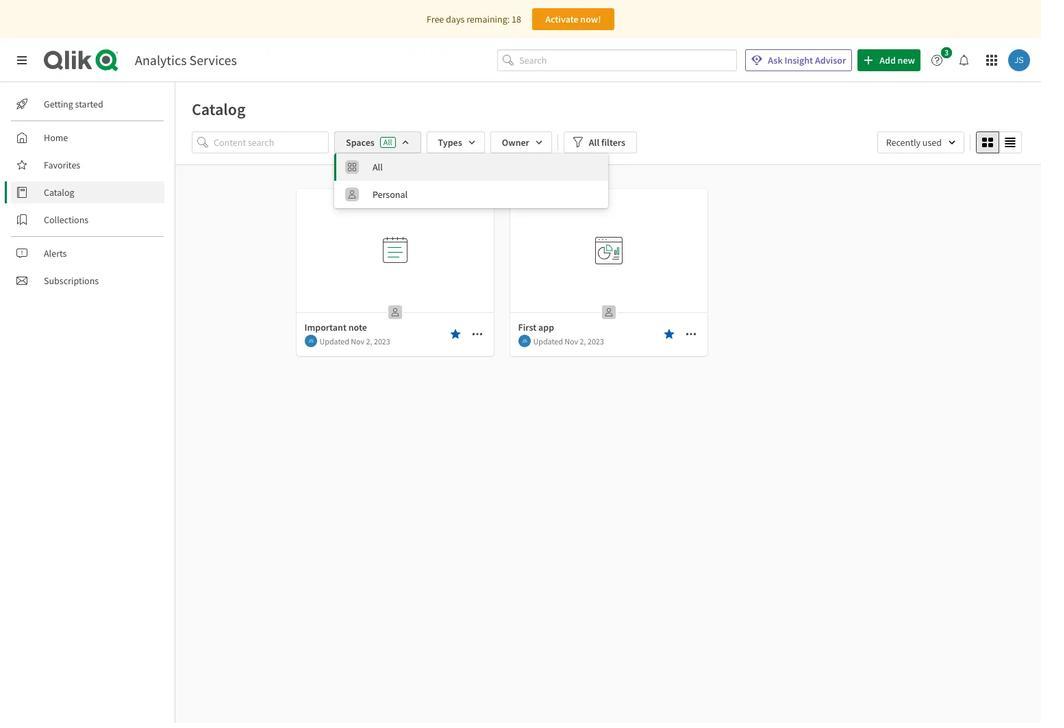 Task type: locate. For each thing, give the bounding box(es) containing it.
menu
[[334, 153, 608, 208]]

1 horizontal spatial all
[[383, 137, 392, 147]]

close sidebar menu image
[[16, 55, 27, 66]]

jacob simon element for first
[[518, 335, 530, 347]]

first app
[[518, 321, 554, 334]]

insight
[[785, 54, 813, 66]]

1 horizontal spatial 2,
[[580, 336, 586, 346]]

updated
[[320, 336, 349, 346], [533, 336, 563, 346]]

2 nov from the left
[[565, 336, 578, 346]]

updated down app
[[533, 336, 563, 346]]

types button
[[426, 132, 485, 153]]

alerts link
[[11, 242, 164, 264]]

all link
[[334, 153, 608, 181]]

remove from favorites image
[[450, 329, 461, 340], [663, 329, 674, 340]]

updated nov 2, 2023
[[320, 336, 390, 346], [533, 336, 604, 346]]

all element
[[373, 161, 600, 173]]

nov down note
[[351, 336, 364, 346]]

1 2, from the left
[[366, 336, 372, 346]]

menu inside filters region
[[334, 153, 608, 208]]

0 vertical spatial jacob simon image
[[1008, 49, 1030, 71]]

2, right jacob simon icon
[[580, 336, 586, 346]]

3
[[944, 47, 949, 58]]

add new
[[880, 54, 915, 66]]

jacob simon element down important
[[304, 335, 317, 347]]

2023 for important note
[[374, 336, 390, 346]]

recently
[[886, 136, 921, 149]]

more actions image
[[472, 329, 483, 340], [685, 329, 696, 340]]

getting
[[44, 98, 73, 110]]

0 horizontal spatial all
[[373, 161, 383, 173]]

0 horizontal spatial 2023
[[374, 336, 390, 346]]

Content search text field
[[214, 131, 329, 153]]

0 horizontal spatial nov
[[351, 336, 364, 346]]

updated for app
[[533, 336, 563, 346]]

2 more actions image from the left
[[685, 329, 696, 340]]

all
[[589, 136, 599, 149], [383, 137, 392, 147], [373, 161, 383, 173]]

all inside "link"
[[373, 161, 383, 173]]

Search text field
[[519, 49, 737, 71]]

remove from favorites image for app
[[663, 329, 674, 340]]

all filters
[[589, 136, 625, 149]]

jacob simon image
[[1008, 49, 1030, 71], [304, 335, 317, 347]]

jacob simon element for important
[[304, 335, 317, 347]]

0 horizontal spatial updated nov 2, 2023
[[320, 336, 390, 346]]

Recently used field
[[877, 132, 964, 153]]

0 horizontal spatial 2,
[[366, 336, 372, 346]]

0 horizontal spatial catalog
[[44, 186, 74, 199]]

home link
[[11, 127, 164, 149]]

1 horizontal spatial more actions image
[[685, 329, 696, 340]]

2 2023 from the left
[[588, 336, 604, 346]]

0 horizontal spatial more actions image
[[472, 329, 483, 340]]

2,
[[366, 336, 372, 346], [580, 336, 586, 346]]

catalog down services
[[192, 99, 246, 120]]

advisor
[[815, 54, 846, 66]]

1 remove from favorites image from the left
[[450, 329, 461, 340]]

1 horizontal spatial remove from favorites image
[[663, 329, 674, 340]]

nov right jacob simon icon
[[565, 336, 578, 346]]

2 updated nov 2, 2023 from the left
[[533, 336, 604, 346]]

2 horizontal spatial all
[[589, 136, 599, 149]]

0 horizontal spatial updated
[[320, 336, 349, 346]]

types
[[438, 136, 462, 149]]

all filters button
[[564, 132, 637, 153]]

personal element down all element
[[373, 188, 600, 201]]

important
[[304, 321, 347, 334]]

1 horizontal spatial jacob simon element
[[518, 335, 530, 347]]

2 2, from the left
[[580, 336, 586, 346]]

2 updated from the left
[[533, 336, 563, 346]]

all up "personal"
[[373, 161, 383, 173]]

personal element for important note
[[384, 301, 406, 323]]

now!
[[580, 13, 601, 25]]

getting started
[[44, 98, 103, 110]]

jacob simon image
[[518, 335, 530, 347]]

all right spaces
[[383, 137, 392, 147]]

0 horizontal spatial jacob simon element
[[304, 335, 317, 347]]

personal element containing personal
[[373, 188, 600, 201]]

personal element
[[373, 188, 600, 201], [384, 301, 406, 323], [598, 301, 619, 323]]

nov
[[351, 336, 364, 346], [565, 336, 578, 346]]

ask insight advisor
[[768, 54, 846, 66]]

2, down note
[[366, 336, 372, 346]]

app
[[538, 321, 554, 334]]

jacob simon element
[[304, 335, 317, 347], [518, 335, 530, 347]]

18
[[512, 13, 521, 25]]

filters region
[[175, 129, 1041, 208]]

personal element for first app
[[598, 301, 619, 323]]

catalog
[[192, 99, 246, 120], [44, 186, 74, 199]]

catalog down favorites
[[44, 186, 74, 199]]

personal element right note
[[384, 301, 406, 323]]

2 remove from favorites image from the left
[[663, 329, 674, 340]]

2023
[[374, 336, 390, 346], [588, 336, 604, 346]]

1 horizontal spatial updated nov 2, 2023
[[533, 336, 604, 346]]

recently used
[[886, 136, 942, 149]]

0 horizontal spatial remove from favorites image
[[450, 329, 461, 340]]

2 jacob simon element from the left
[[518, 335, 530, 347]]

updated down important note
[[320, 336, 349, 346]]

1 2023 from the left
[[374, 336, 390, 346]]

spaces
[[346, 136, 375, 149]]

more actions image for first app
[[685, 329, 696, 340]]

collections
[[44, 214, 88, 226]]

jacob simon element down first
[[518, 335, 530, 347]]

all inside "dropdown button"
[[589, 136, 599, 149]]

personal element right app
[[598, 301, 619, 323]]

1 horizontal spatial jacob simon image
[[1008, 49, 1030, 71]]

menu containing all
[[334, 153, 608, 208]]

1 vertical spatial catalog
[[44, 186, 74, 199]]

1 jacob simon element from the left
[[304, 335, 317, 347]]

personal link
[[334, 181, 608, 208]]

updated nov 2, 2023 down app
[[533, 336, 604, 346]]

note
[[348, 321, 367, 334]]

alerts
[[44, 247, 67, 260]]

1 horizontal spatial catalog
[[192, 99, 246, 120]]

1 more actions image from the left
[[472, 329, 483, 340]]

updated nov 2, 2023 down note
[[320, 336, 390, 346]]

0 vertical spatial catalog
[[192, 99, 246, 120]]

searchbar element
[[497, 49, 737, 71]]

1 horizontal spatial updated
[[533, 336, 563, 346]]

1 horizontal spatial nov
[[565, 336, 578, 346]]

1 updated from the left
[[320, 336, 349, 346]]

all left filters
[[589, 136, 599, 149]]

new
[[898, 54, 915, 66]]

catalog inside "navigation pane" element
[[44, 186, 74, 199]]

analytics
[[135, 51, 187, 68]]

updated nov 2, 2023 for app
[[533, 336, 604, 346]]

1 nov from the left
[[351, 336, 364, 346]]

analytics services element
[[135, 51, 237, 68]]

remaining:
[[467, 13, 510, 25]]

free
[[427, 13, 444, 25]]

updated nov 2, 2023 for note
[[320, 336, 390, 346]]

nov for note
[[351, 336, 364, 346]]

1 horizontal spatial 2023
[[588, 336, 604, 346]]

filters
[[601, 136, 625, 149]]

all for all element
[[373, 161, 383, 173]]

getting started link
[[11, 93, 164, 115]]

1 vertical spatial jacob simon image
[[304, 335, 317, 347]]

activate now! link
[[532, 8, 614, 30]]

1 updated nov 2, 2023 from the left
[[320, 336, 390, 346]]



Task type: describe. For each thing, give the bounding box(es) containing it.
favorites link
[[11, 154, 164, 176]]

days
[[446, 13, 465, 25]]

2, for note
[[366, 336, 372, 346]]

used
[[922, 136, 942, 149]]

activate now!
[[545, 13, 601, 25]]

0 horizontal spatial jacob simon image
[[304, 335, 317, 347]]

important note
[[304, 321, 367, 334]]

collections link
[[11, 209, 164, 231]]

started
[[75, 98, 103, 110]]

updated for note
[[320, 336, 349, 346]]

activate
[[545, 13, 578, 25]]

more actions image for important note
[[472, 329, 483, 340]]

3 button
[[926, 47, 956, 71]]

ask insight advisor button
[[745, 49, 852, 71]]

switch view group
[[976, 132, 1022, 153]]

nov for app
[[565, 336, 578, 346]]

services
[[189, 51, 237, 68]]

remove from favorites image for note
[[450, 329, 461, 340]]

analytics services
[[135, 51, 237, 68]]

subscriptions link
[[11, 270, 164, 292]]

owner
[[502, 136, 529, 149]]

owner button
[[490, 132, 552, 153]]

catalog link
[[11, 181, 164, 203]]

subscriptions
[[44, 275, 99, 287]]

2, for app
[[580, 336, 586, 346]]

home
[[44, 132, 68, 144]]

free days remaining: 18
[[427, 13, 521, 25]]

add
[[880, 54, 896, 66]]

favorites
[[44, 159, 80, 171]]

ask
[[768, 54, 783, 66]]

2023 for first app
[[588, 336, 604, 346]]

navigation pane element
[[0, 88, 175, 297]]

all for all filters
[[589, 136, 599, 149]]

add new button
[[858, 49, 921, 71]]

personal
[[373, 188, 408, 201]]

first
[[518, 321, 536, 334]]



Task type: vqa. For each thing, say whether or not it's contained in the screenshot.
jacob simon element to the left
yes



